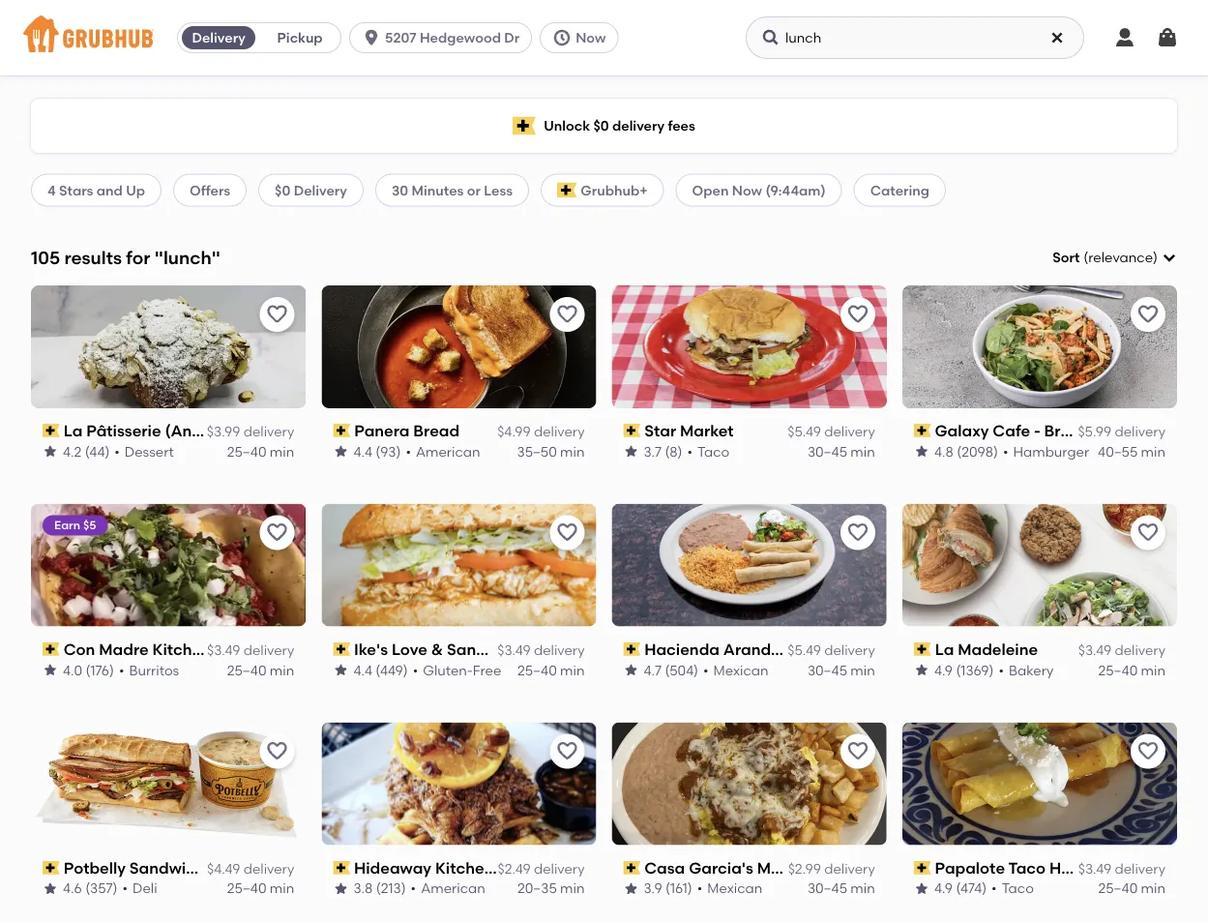 Task type: vqa. For each thing, say whether or not it's contained in the screenshot.


Task type: locate. For each thing, give the bounding box(es) containing it.
(176)
[[86, 662, 114, 678]]

2 30–45 from the top
[[808, 662, 848, 678]]

$2.49 delivery
[[498, 861, 585, 877]]

american for bread
[[416, 443, 480, 460]]

1 horizontal spatial now
[[733, 182, 763, 198]]

• for garcia's
[[698, 881, 703, 897]]

25–40 for la pâtisserie (annie st)
[[227, 443, 267, 460]]

panera bread logo image
[[322, 285, 597, 408]]

(93)
[[376, 443, 401, 460]]

• right (213)
[[411, 881, 416, 897]]

(2098)
[[957, 443, 999, 460]]

0 horizontal spatial now
[[576, 30, 606, 46]]

1 vertical spatial 30–45 min
[[808, 662, 876, 678]]

4.4 for panera bread
[[354, 443, 372, 460]]

star icon image left 4.6
[[43, 881, 58, 897]]

1 vertical spatial taco
[[1009, 859, 1047, 878]]

grubhub plus flag logo image
[[513, 117, 536, 135], [558, 182, 577, 198]]

2 vertical spatial mexican
[[708, 881, 763, 897]]

burritos
[[129, 662, 179, 678]]

2 vertical spatial 30–45 min
[[808, 881, 876, 897]]

1 $5.49 from the top
[[788, 424, 822, 440]]

star icon image left 4.0 on the left of the page
[[43, 663, 58, 678]]

(213)
[[376, 881, 406, 897]]

0 vertical spatial 4.4
[[354, 443, 372, 460]]

grubhub plus flag logo image left "unlock"
[[513, 117, 536, 135]]

catering
[[871, 182, 930, 198]]

save this restaurant button for papalote taco house
[[1132, 734, 1166, 769]]

0 horizontal spatial grubhub plus flag logo image
[[513, 117, 536, 135]]

now right open
[[733, 182, 763, 198]]

4.4 down ike's
[[354, 662, 372, 678]]

star icon image for galaxy cafe - brodie ln
[[914, 444, 930, 459]]

1 vertical spatial la
[[935, 640, 954, 659]]

• taco down market
[[688, 443, 730, 460]]

subscription pass image left galaxy
[[914, 424, 932, 438]]

hideaway kitchen & bar logo image
[[322, 723, 597, 846]]

now inside button
[[576, 30, 606, 46]]

now right dr
[[576, 30, 606, 46]]

0 vertical spatial • mexican
[[704, 662, 769, 678]]

save this restaurant image for galaxy cafe - brodie ln
[[1137, 303, 1161, 326]]

subscription pass image left con
[[43, 643, 60, 656]]

mexican down garcia's
[[708, 881, 763, 897]]

free
[[473, 662, 502, 678]]

1 horizontal spatial $0
[[594, 117, 609, 134]]

madre
[[99, 640, 149, 659]]

25–40 min
[[227, 443, 295, 460], [227, 662, 295, 678], [518, 662, 585, 678], [1099, 662, 1166, 678], [227, 881, 295, 897], [1099, 881, 1166, 897]]

2 vertical spatial taco
[[1002, 881, 1034, 897]]

$5.49 for hacienda arandinas
[[788, 642, 822, 659]]

• american
[[406, 443, 480, 460], [411, 881, 485, 897]]

love
[[392, 640, 428, 659]]

1 horizontal spatial svg image
[[1163, 250, 1178, 265]]

& up gluten-
[[431, 640, 443, 659]]

save this restaurant button for hacienda arandinas
[[841, 516, 876, 550]]

1 vertical spatial • american
[[411, 881, 485, 897]]

subscription pass image left 'hideaway'
[[333, 861, 350, 875]]

0 vertical spatial grubhub plus flag logo image
[[513, 117, 536, 135]]

4.2
[[63, 443, 82, 460]]

• right (44)
[[115, 443, 120, 460]]

min for ike's love & sandwiches
[[561, 662, 585, 678]]

american down bread
[[416, 443, 480, 460]]

grubhub plus flag logo image left grubhub+
[[558, 182, 577, 198]]

save this restaurant image for la pâtisserie (annie st)
[[265, 303, 289, 326]]

0 vertical spatial svg image
[[762, 28, 781, 47]]

save this restaurant button for la pâtisserie (annie st)
[[260, 297, 295, 332]]

subscription pass image left casa
[[624, 861, 641, 875]]

0 vertical spatial $5.49
[[788, 424, 822, 440]]

1 30–45 from the top
[[808, 443, 848, 460]]

potbelly sandwich works logo image
[[31, 723, 306, 846]]

star icon image left 4.9 (1369)
[[914, 663, 930, 678]]

save this restaurant image for panera bread
[[556, 303, 579, 326]]

1 horizontal spatial delivery
[[294, 182, 347, 198]]

star icon image for hacienda arandinas
[[624, 663, 639, 678]]

garcia's
[[689, 859, 754, 878]]

min for potbelly sandwich works
[[270, 881, 295, 897]]

0 vertical spatial kitchen
[[152, 640, 211, 659]]

arandinas
[[724, 640, 803, 659]]

1 vertical spatial now
[[733, 182, 763, 198]]

mexican right garcia's
[[758, 859, 822, 878]]

$3.49 delivery for papalote taco house
[[1079, 861, 1166, 877]]

• mexican
[[704, 662, 769, 678], [698, 881, 763, 897]]

(
[[1084, 249, 1089, 266]]

earn
[[54, 519, 80, 533]]

25–40 for potbelly sandwich works
[[227, 881, 267, 897]]

4.9 for papalote taco house
[[935, 881, 953, 897]]

restaurant
[[826, 859, 911, 878]]

pickup button
[[260, 22, 341, 53]]

3 30–45 min from the top
[[808, 881, 876, 897]]

delivery left 30 at the left
[[294, 182, 347, 198]]

star icon image left 4.2 on the left of page
[[43, 444, 58, 459]]

la pâtisserie (annie st) logo image
[[31, 285, 306, 408]]

$0
[[594, 117, 609, 134], [275, 182, 291, 198]]

30–45
[[808, 443, 848, 460], [808, 662, 848, 678], [808, 881, 848, 897]]

• gluten-free
[[413, 662, 502, 678]]

4.2 (44)
[[63, 443, 110, 460]]

save this restaurant button for star market
[[841, 297, 876, 332]]

1 vertical spatial grubhub plus flag logo image
[[558, 182, 577, 198]]

star icon image left 3.8
[[333, 881, 349, 897]]

main navigation navigation
[[0, 0, 1209, 76]]

0 vertical spatial 30–45
[[808, 443, 848, 460]]

30–45 min
[[808, 443, 876, 460], [808, 662, 876, 678], [808, 881, 876, 897]]

2 4.4 from the top
[[354, 662, 372, 678]]

20–35 min
[[518, 881, 585, 897]]

25–40
[[227, 443, 267, 460], [227, 662, 267, 678], [518, 662, 557, 678], [1099, 662, 1139, 678], [227, 881, 267, 897], [1099, 881, 1139, 897]]

hacienda arandinas logo image
[[612, 504, 887, 627]]

1 $5.49 delivery from the top
[[788, 424, 876, 440]]

1 horizontal spatial &
[[498, 859, 510, 878]]

0 vertical spatial american
[[416, 443, 480, 460]]

delivery
[[613, 117, 665, 134], [244, 424, 295, 440], [534, 424, 585, 440], [825, 424, 876, 440], [1116, 424, 1166, 440], [244, 642, 295, 659], [534, 642, 585, 659], [825, 642, 876, 659], [1116, 642, 1166, 659], [244, 861, 295, 877], [534, 861, 585, 877], [825, 861, 876, 877], [1116, 861, 1166, 877]]

star icon image left 3.9 in the bottom right of the page
[[624, 881, 639, 897]]

subscription pass image
[[43, 424, 60, 438], [333, 424, 350, 438], [624, 424, 641, 438], [43, 643, 60, 656], [333, 643, 350, 656], [624, 643, 641, 656], [914, 643, 932, 656], [333, 861, 350, 875], [914, 861, 932, 875]]

subscription pass image for la pâtisserie (annie st)
[[43, 424, 60, 438]]

delivery for con madre kitchen
[[244, 642, 295, 659]]

• down love
[[413, 662, 418, 678]]

• down madeleine at the right of the page
[[999, 662, 1004, 678]]

taco down market
[[698, 443, 730, 460]]

1 vertical spatial 30–45
[[808, 662, 848, 678]]

star icon image left 4.9 (474)
[[914, 881, 930, 897]]

subscription pass image left star on the top
[[624, 424, 641, 438]]

subscription pass image left "pâtisserie"
[[43, 424, 60, 438]]

2 $5.49 from the top
[[788, 642, 822, 659]]

svg image inside 5207 hedgewood dr button
[[362, 28, 381, 47]]

min for la pâtisserie (annie st)
[[270, 443, 295, 460]]

subscription pass image for galaxy cafe - brodie ln
[[914, 424, 932, 438]]

min for con madre kitchen
[[270, 662, 295, 678]]

1 horizontal spatial • taco
[[992, 881, 1034, 897]]

2 vertical spatial 30–45
[[808, 881, 848, 897]]

save this restaurant image
[[265, 303, 289, 326], [556, 303, 579, 326], [1137, 303, 1161, 326], [265, 521, 289, 545], [556, 521, 579, 545], [1137, 521, 1161, 545], [1137, 740, 1161, 763]]

taco left 'house'
[[1009, 859, 1047, 878]]

1 4.4 from the top
[[354, 443, 372, 460]]

1 4.9 from the top
[[935, 662, 953, 678]]

svg image
[[762, 28, 781, 47], [1163, 250, 1178, 265]]

star icon image for con madre kitchen
[[43, 663, 58, 678]]

1 30–45 min from the top
[[808, 443, 876, 460]]

svg image inside main navigation navigation
[[762, 28, 781, 47]]

0 vertical spatial taco
[[698, 443, 730, 460]]

3.9
[[644, 881, 663, 897]]

subscription pass image left hacienda
[[624, 643, 641, 656]]

delivery for hacienda arandinas
[[825, 642, 876, 659]]

• down cafe
[[1003, 443, 1009, 460]]

subscription pass image left potbelly
[[43, 861, 60, 875]]

None field
[[1053, 248, 1178, 267]]

star icon image left 4.7
[[624, 663, 639, 678]]

delivery for hideaway kitchen & bar
[[534, 861, 585, 877]]

galaxy cafe - brodie ln logo image
[[903, 285, 1178, 408]]

subscription pass image for potbelly sandwich works
[[43, 861, 60, 875]]

•
[[115, 443, 120, 460], [406, 443, 411, 460], [688, 443, 693, 460], [1003, 443, 1009, 460], [119, 662, 124, 678], [413, 662, 418, 678], [704, 662, 709, 678], [999, 662, 1004, 678], [123, 881, 128, 897], [411, 881, 416, 897], [698, 881, 703, 897], [992, 881, 997, 897]]

subscription pass image left the papalote
[[914, 861, 932, 875]]

25–40 min for con madre kitchen
[[227, 662, 295, 678]]

1 vertical spatial • taco
[[992, 881, 1034, 897]]

papalote taco house logo image
[[903, 723, 1178, 846]]

$3.49 delivery for ike's love & sandwiches
[[498, 642, 585, 659]]

papalote taco house
[[935, 859, 1098, 878]]

1 horizontal spatial la
[[935, 640, 954, 659]]

$3.99
[[207, 424, 240, 440]]

• right (474)
[[992, 881, 997, 897]]

• left the deli
[[123, 881, 128, 897]]

$5.49 delivery for star market
[[788, 424, 876, 440]]

0 horizontal spatial • taco
[[688, 443, 730, 460]]

now
[[576, 30, 606, 46], [733, 182, 763, 198]]

grubhub plus flag logo image for unlock $0 delivery fees
[[513, 117, 536, 135]]

0 vertical spatial mexican
[[714, 662, 769, 678]]

0 horizontal spatial delivery
[[192, 30, 246, 46]]

3.7 (8)
[[644, 443, 683, 460]]

star market
[[645, 421, 734, 440]]

subscription pass image left ike's
[[333, 643, 350, 656]]

$5.49 delivery for hacienda arandinas
[[788, 642, 876, 659]]

2 4.9 from the top
[[935, 881, 953, 897]]

0 vertical spatial 30–45 min
[[808, 443, 876, 460]]

4.4 (93)
[[354, 443, 401, 460]]

save this restaurant image
[[847, 303, 870, 326], [847, 521, 870, 545], [265, 740, 289, 763], [556, 740, 579, 763], [847, 740, 870, 763]]

sandwich
[[130, 859, 205, 878]]

3 30–45 from the top
[[808, 881, 848, 897]]

2 horizontal spatial subscription pass image
[[914, 424, 932, 438]]

• right (93)
[[406, 443, 411, 460]]

25–40 for papalote taco house
[[1099, 881, 1139, 897]]

delivery
[[192, 30, 246, 46], [294, 182, 347, 198]]

4.7 (504)
[[644, 662, 699, 678]]

4.9 left (1369)
[[935, 662, 953, 678]]

• mexican down garcia's
[[698, 881, 763, 897]]

35–50 min
[[517, 443, 585, 460]]

taco down papalote taco house
[[1002, 881, 1034, 897]]

5207
[[385, 30, 417, 46]]

0 horizontal spatial $0
[[275, 182, 291, 198]]

minutes
[[412, 182, 464, 198]]

subscription pass image left the la madeleine
[[914, 643, 932, 656]]

1 vertical spatial 4.9
[[935, 881, 953, 897]]

star icon image left 4.8
[[914, 444, 930, 459]]

2 30–45 min from the top
[[808, 662, 876, 678]]

0 vertical spatial • american
[[406, 443, 480, 460]]

star icon image left 4.4 (449)
[[333, 663, 349, 678]]

105 results for "lunch"
[[31, 247, 220, 268]]

• american down hideaway kitchen & bar
[[411, 881, 485, 897]]

0 vertical spatial 4.9
[[935, 662, 953, 678]]

delivery for papalote taco house
[[1116, 861, 1166, 877]]

(9:44am)
[[766, 182, 826, 198]]

4.9 left (474)
[[935, 881, 953, 897]]

subscription pass image for hacienda arandinas
[[624, 643, 641, 656]]

ln
[[1099, 421, 1117, 440]]

0 vertical spatial la
[[64, 421, 83, 440]]

2 $5.49 delivery from the top
[[788, 642, 876, 659]]

• right (161)
[[698, 881, 703, 897]]

hacienda arandinas
[[645, 640, 803, 659]]

save this restaurant image for hideaway kitchen & bar
[[556, 740, 579, 763]]

& left bar
[[498, 859, 510, 878]]

subscription pass image left 'panera' on the left top of page
[[333, 424, 350, 438]]

• taco down papalote taco house
[[992, 881, 1034, 897]]

la up 4.2 on the left of page
[[64, 421, 83, 440]]

-
[[1035, 421, 1041, 440]]

delivery inside 'button'
[[192, 30, 246, 46]]

• down madre
[[119, 662, 124, 678]]

Search for food, convenience, alcohol... search field
[[746, 16, 1085, 59]]

save this restaurant button for galaxy cafe - brodie ln
[[1132, 297, 1166, 332]]

delivery left pickup button
[[192, 30, 246, 46]]

1 vertical spatial $0
[[275, 182, 291, 198]]

hamburger
[[1014, 443, 1090, 460]]

4.4 left (93)
[[354, 443, 372, 460]]

• mexican down hacienda arandinas
[[704, 662, 769, 678]]

sort
[[1053, 249, 1081, 266]]

25–40 min for papalote taco house
[[1099, 881, 1166, 897]]

madeleine
[[958, 640, 1039, 659]]

star icon image left 3.7
[[624, 444, 639, 459]]

la madeleine logo image
[[903, 504, 1178, 627]]

• taco
[[688, 443, 730, 460], [992, 881, 1034, 897]]

0 horizontal spatial svg image
[[762, 28, 781, 47]]

hedgewood
[[420, 30, 501, 46]]

$3.49 delivery for con madre kitchen
[[207, 642, 295, 659]]

star icon image
[[43, 444, 58, 459], [333, 444, 349, 459], [624, 444, 639, 459], [914, 444, 930, 459], [43, 663, 58, 678], [333, 663, 349, 678], [624, 663, 639, 678], [914, 663, 930, 678], [43, 881, 58, 897], [333, 881, 349, 897], [624, 881, 639, 897], [914, 881, 930, 897]]

• for bread
[[406, 443, 411, 460]]

0 horizontal spatial &
[[431, 640, 443, 659]]

1 horizontal spatial kitchen
[[436, 859, 494, 878]]

american down hideaway kitchen & bar
[[421, 881, 485, 897]]

mexican down hacienda arandinas
[[714, 662, 769, 678]]

0 horizontal spatial subscription pass image
[[43, 861, 60, 875]]

• for pâtisserie
[[115, 443, 120, 460]]

save this restaurant image for hacienda arandinas
[[847, 521, 870, 545]]

• right (504)
[[704, 662, 709, 678]]

0 vertical spatial • taco
[[688, 443, 730, 460]]

0 vertical spatial $0
[[594, 117, 609, 134]]

1 vertical spatial &
[[498, 859, 510, 878]]

0 vertical spatial now
[[576, 30, 606, 46]]

casa garcia's mexican restaurant logo image
[[612, 723, 887, 846]]

5207 hedgewood dr
[[385, 30, 520, 46]]

la up 4.9 (1369)
[[935, 640, 954, 659]]

1 vertical spatial svg image
[[1163, 250, 1178, 265]]

save this restaurant button
[[260, 297, 295, 332], [550, 297, 585, 332], [841, 297, 876, 332], [1132, 297, 1166, 332], [260, 516, 295, 550], [550, 516, 585, 550], [841, 516, 876, 550], [1132, 516, 1166, 550], [260, 734, 295, 769], [550, 734, 585, 769], [841, 734, 876, 769], [1132, 734, 1166, 769]]

star icon image for la pâtisserie (annie st)
[[43, 444, 58, 459]]

$5.49
[[788, 424, 822, 440], [788, 642, 822, 659]]

30–45 for garcia's
[[808, 881, 848, 897]]

save this restaurant image for potbelly sandwich works
[[265, 740, 289, 763]]

1 vertical spatial 4.4
[[354, 662, 372, 678]]

1 horizontal spatial grubhub plus flag logo image
[[558, 182, 577, 198]]

$0 right "unlock"
[[594, 117, 609, 134]]

• american down bread
[[406, 443, 480, 460]]

hideaway
[[354, 859, 432, 878]]

brodie
[[1045, 421, 1095, 440]]

(8)
[[665, 443, 683, 460]]

• right (8) at top right
[[688, 443, 693, 460]]

kitchen left $2.49
[[436, 859, 494, 878]]

1 vertical spatial american
[[421, 881, 485, 897]]

1 vertical spatial $5.49
[[788, 642, 822, 659]]

star icon image left 4.4 (93)
[[333, 444, 349, 459]]

$3.49 delivery
[[207, 642, 295, 659], [498, 642, 585, 659], [1079, 642, 1166, 659], [1079, 861, 1166, 877]]

subscription pass image
[[914, 424, 932, 438], [43, 861, 60, 875], [624, 861, 641, 875]]

1 vertical spatial • mexican
[[698, 881, 763, 897]]

1 vertical spatial $5.49 delivery
[[788, 642, 876, 659]]

star icon image for papalote taco house
[[914, 881, 930, 897]]

1 horizontal spatial subscription pass image
[[624, 861, 641, 875]]

4.7
[[644, 662, 662, 678]]

$2.99 delivery
[[789, 861, 876, 877]]

30–45 for arandinas
[[808, 662, 848, 678]]

save this restaurant button for ike's love & sandwiches
[[550, 516, 585, 550]]

0 vertical spatial $5.49 delivery
[[788, 424, 876, 440]]

$0 right "offers"
[[275, 182, 291, 198]]

0 vertical spatial delivery
[[192, 30, 246, 46]]

0 vertical spatial &
[[431, 640, 443, 659]]

svg image
[[1114, 26, 1137, 49], [1157, 26, 1180, 49], [362, 28, 381, 47], [553, 28, 572, 47], [1050, 30, 1066, 45]]

$5.99
[[1079, 424, 1112, 440]]

(449)
[[376, 662, 408, 678]]

kitchen up burritos in the bottom of the page
[[152, 640, 211, 659]]

0 horizontal spatial la
[[64, 421, 83, 440]]

save this restaurant image for ike's love & sandwiches
[[556, 521, 579, 545]]

taco
[[698, 443, 730, 460], [1009, 859, 1047, 878], [1002, 881, 1034, 897]]



Task type: describe. For each thing, give the bounding box(es) containing it.
$3.49 for la madeleine
[[1079, 642, 1112, 659]]

results
[[64, 247, 122, 268]]

$3.99 delivery
[[207, 424, 295, 440]]

star icon image for ike's love & sandwiches
[[333, 663, 349, 678]]

la pâtisserie (annie st)
[[64, 421, 240, 440]]

$4.99
[[498, 424, 531, 440]]

panera
[[354, 421, 410, 440]]

save this restaurant button for panera bread
[[550, 297, 585, 332]]

(357)
[[85, 881, 118, 897]]

star icon image for panera bread
[[333, 444, 349, 459]]

25–40 for ike's love & sandwiches
[[518, 662, 557, 678]]

subscription pass image for star market
[[624, 424, 641, 438]]

bakery
[[1009, 662, 1054, 678]]

• for kitchen
[[411, 881, 416, 897]]

25–40 for con madre kitchen
[[227, 662, 267, 678]]

• american for bread
[[406, 443, 480, 460]]

save this restaurant button for la madeleine
[[1132, 516, 1166, 550]]

(annie
[[165, 421, 215, 440]]

1 vertical spatial mexican
[[758, 859, 822, 878]]

mexican for garcia's
[[708, 881, 763, 897]]

svg image inside now button
[[553, 28, 572, 47]]

$5.49 for star market
[[788, 424, 822, 440]]

0 horizontal spatial kitchen
[[152, 640, 211, 659]]

30–45 min for hacienda arandinas
[[808, 662, 876, 678]]

st)
[[219, 421, 240, 440]]

4.9 for la madeleine
[[935, 662, 953, 678]]

$5
[[83, 519, 96, 533]]

earn $5
[[54, 519, 96, 533]]

open now (9:44am)
[[693, 182, 826, 198]]

$3.49 for con madre kitchen
[[207, 642, 240, 659]]

(474)
[[957, 881, 987, 897]]

sandwiches
[[447, 640, 540, 659]]

star market logo image
[[612, 285, 887, 408]]

min for panera bread
[[561, 443, 585, 460]]

4
[[47, 182, 56, 198]]

5207 hedgewood dr button
[[350, 22, 540, 53]]

open
[[693, 182, 729, 198]]

• for market
[[688, 443, 693, 460]]

american for kitchen
[[421, 881, 485, 897]]

35–50
[[517, 443, 557, 460]]

4.9 (1369)
[[935, 662, 994, 678]]

min for hacienda arandinas
[[851, 662, 876, 678]]

offers
[[190, 182, 230, 198]]

1 vertical spatial delivery
[[294, 182, 347, 198]]

papalote
[[935, 859, 1006, 878]]

min for papalote taco house
[[1142, 881, 1166, 897]]

ike's love & sandwiches logo image
[[322, 504, 597, 627]]

& for sandwiches
[[431, 640, 443, 659]]

• deli
[[123, 881, 157, 897]]

$3.49 for ike's love & sandwiches
[[498, 642, 531, 659]]

25–40 min for la pâtisserie (annie st)
[[227, 443, 295, 460]]

• for madeleine
[[999, 662, 1004, 678]]

• for arandinas
[[704, 662, 709, 678]]

30–45 min for casa garcia's mexican restaurant
[[808, 881, 876, 897]]

30 minutes or less
[[392, 182, 513, 198]]

taco for market
[[698, 443, 730, 460]]

$0 delivery
[[275, 182, 347, 198]]

delivery for star market
[[825, 424, 876, 440]]

delivery for casa garcia's mexican restaurant
[[825, 861, 876, 877]]

star
[[645, 421, 677, 440]]

relevance
[[1089, 249, 1154, 266]]

star icon image for potbelly sandwich works
[[43, 881, 58, 897]]

$4.99 delivery
[[498, 424, 585, 440]]

(1369)
[[957, 662, 994, 678]]

subscription pass image for ike's love & sandwiches
[[333, 643, 350, 656]]

4.0
[[63, 662, 82, 678]]

delivery for ike's love & sandwiches
[[534, 642, 585, 659]]

• for love
[[413, 662, 418, 678]]

pickup
[[277, 30, 323, 46]]

4.6
[[63, 881, 82, 897]]

$2.49
[[498, 861, 531, 877]]

star icon image for hideaway kitchen & bar
[[333, 881, 349, 897]]

• taco for taco
[[992, 881, 1034, 897]]

30
[[392, 182, 409, 198]]

4.6 (357)
[[63, 881, 118, 897]]

less
[[484, 182, 513, 198]]

la madeleine
[[935, 640, 1039, 659]]

hideaway kitchen & bar
[[354, 859, 540, 878]]

subscription pass image for casa garcia's mexican restaurant
[[624, 861, 641, 875]]

casa garcia's mexican restaurant
[[645, 859, 911, 878]]

• bakery
[[999, 662, 1054, 678]]

1 vertical spatial kitchen
[[436, 859, 494, 878]]

delivery for potbelly sandwich works
[[244, 861, 295, 877]]

& for bar
[[498, 859, 510, 878]]

3.8
[[354, 881, 373, 897]]

4.8 (2098)
[[935, 443, 999, 460]]

25–40 min for ike's love & sandwiches
[[518, 662, 585, 678]]

delivery for panera bread
[[534, 424, 585, 440]]

delivery for la madeleine
[[1116, 642, 1166, 659]]

ike's love & sandwiches
[[354, 640, 540, 659]]

subscription pass image for panera bread
[[333, 424, 350, 438]]

star icon image for la madeleine
[[914, 663, 930, 678]]

4.4 for ike's love & sandwiches
[[354, 662, 372, 678]]

hacienda
[[645, 640, 720, 659]]

• taco for market
[[688, 443, 730, 460]]

min for hideaway kitchen & bar
[[561, 881, 585, 897]]

star icon image for star market
[[624, 444, 639, 459]]

25–40 for la madeleine
[[1099, 662, 1139, 678]]

4 stars and up
[[47, 182, 145, 198]]

sort ( relevance )
[[1053, 249, 1159, 266]]

min for la madeleine
[[1142, 662, 1166, 678]]

subscription pass image for papalote taco house
[[914, 861, 932, 875]]

dr
[[505, 30, 520, 46]]

subscription pass image for la madeleine
[[914, 643, 932, 656]]

delivery for la pâtisserie (annie st)
[[244, 424, 295, 440]]

stars
[[59, 182, 93, 198]]

grubhub+
[[581, 182, 648, 198]]

dessert
[[125, 443, 174, 460]]

(504)
[[665, 662, 699, 678]]

con madre kitchen logo image
[[31, 504, 306, 627]]

• for madre
[[119, 662, 124, 678]]

(161)
[[666, 881, 693, 897]]

"lunch"
[[155, 247, 220, 268]]

• mexican for garcia's
[[698, 881, 763, 897]]

$4.49 delivery
[[207, 861, 295, 877]]

• for cafe
[[1003, 443, 1009, 460]]

• burritos
[[119, 662, 179, 678]]

for
[[126, 247, 150, 268]]

delivery button
[[178, 22, 260, 53]]

grubhub plus flag logo image for grubhub+
[[558, 182, 577, 198]]

4.4 (449)
[[354, 662, 408, 678]]

save this restaurant image for papalote taco house
[[1137, 740, 1161, 763]]

subscription pass image for con madre kitchen
[[43, 643, 60, 656]]

none field containing sort
[[1053, 248, 1178, 267]]

galaxy cafe - brodie ln
[[935, 421, 1117, 440]]

$3.49 for papalote taco house
[[1079, 861, 1112, 877]]

star icon image for casa garcia's mexican restaurant
[[624, 881, 639, 897]]

40–55
[[1099, 443, 1139, 460]]

save this restaurant button for casa garcia's mexican restaurant
[[841, 734, 876, 769]]

unlock $0 delivery fees
[[544, 117, 696, 134]]

delivery for galaxy cafe - brodie ln
[[1116, 424, 1166, 440]]

• mexican for arandinas
[[704, 662, 769, 678]]

bar
[[514, 859, 540, 878]]

la for la madeleine
[[935, 640, 954, 659]]

subscription pass image for hideaway kitchen & bar
[[333, 861, 350, 875]]

save this restaurant image for casa garcia's mexican restaurant
[[847, 740, 870, 763]]

potbelly sandwich works
[[64, 859, 256, 878]]

30–45 for market
[[808, 443, 848, 460]]

taco for taco
[[1002, 881, 1034, 897]]

20–35
[[518, 881, 557, 897]]

$5.99 delivery
[[1079, 424, 1166, 440]]

save this restaurant image for la madeleine
[[1137, 521, 1161, 545]]

ike's
[[354, 640, 388, 659]]

save this restaurant button for hideaway kitchen & bar
[[550, 734, 585, 769]]

• for sandwich
[[123, 881, 128, 897]]

$2.99
[[789, 861, 822, 877]]

40–55 min
[[1099, 443, 1166, 460]]

$4.49
[[207, 861, 240, 877]]

pâtisserie
[[86, 421, 161, 440]]

min for casa garcia's mexican restaurant
[[851, 881, 876, 897]]

house
[[1050, 859, 1098, 878]]

con
[[64, 640, 95, 659]]

or
[[467, 182, 481, 198]]

25–40 min for potbelly sandwich works
[[227, 881, 295, 897]]

now button
[[540, 22, 627, 53]]

min for star market
[[851, 443, 876, 460]]

105
[[31, 247, 60, 268]]

save this restaurant button for potbelly sandwich works
[[260, 734, 295, 769]]

30–45 min for star market
[[808, 443, 876, 460]]

panera bread
[[354, 421, 460, 440]]

• dessert
[[115, 443, 174, 460]]



